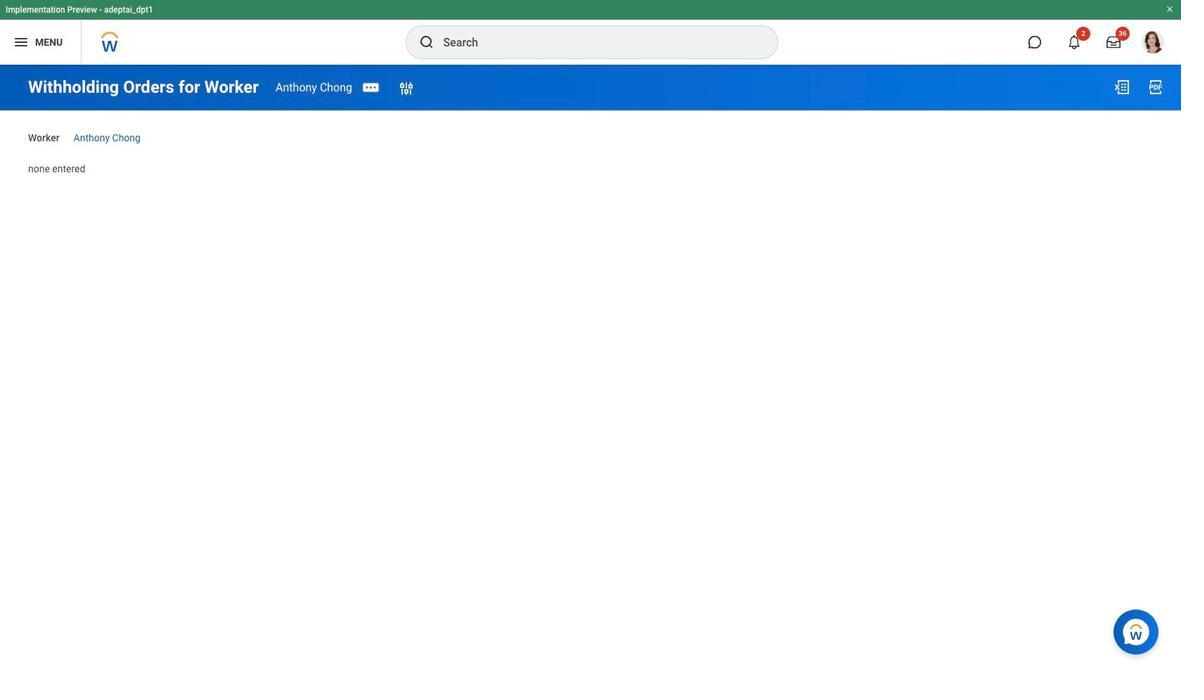 Task type: locate. For each thing, give the bounding box(es) containing it.
banner
[[0, 0, 1182, 65]]

search image
[[418, 34, 435, 51]]

view printable version (pdf) image
[[1148, 79, 1165, 96]]

main content
[[0, 65, 1182, 188]]

Search Workday  search field
[[443, 27, 749, 58]]

profile logan mcneil image
[[1142, 31, 1165, 56]]

close environment banner image
[[1166, 5, 1175, 13]]

notifications large image
[[1068, 35, 1082, 49]]



Task type: vqa. For each thing, say whether or not it's contained in the screenshot.
"Items per page" ELEMENT
no



Task type: describe. For each thing, give the bounding box(es) containing it.
justify image
[[13, 34, 30, 51]]

export to excel image
[[1114, 79, 1131, 96]]

inbox large image
[[1107, 35, 1121, 49]]

change selection image
[[398, 81, 415, 97]]



